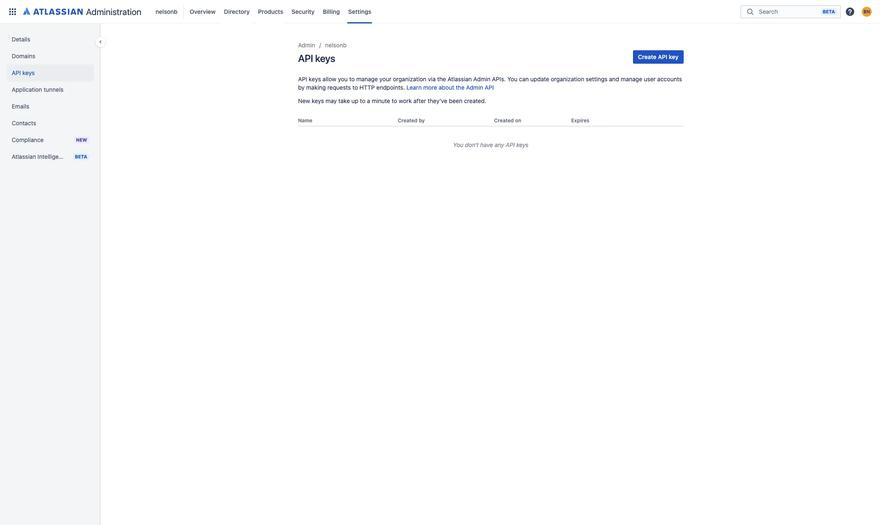 Task type: vqa. For each thing, say whether or not it's contained in the screenshot.
terryturtle85 to the top
no



Task type: locate. For each thing, give the bounding box(es) containing it.
1 horizontal spatial nelsonb
[[325, 42, 347, 49]]

1 vertical spatial you
[[453, 141, 464, 148]]

the up about
[[437, 75, 446, 83]]

1 horizontal spatial the
[[456, 84, 465, 91]]

learn more about the admin api link
[[407, 84, 494, 91]]

0 vertical spatial by
[[298, 84, 305, 91]]

manage
[[357, 75, 378, 83], [621, 75, 643, 83]]

atlassian up learn more about the admin api link
[[448, 75, 472, 83]]

organization up learn on the top of page
[[393, 75, 427, 83]]

organization right update
[[551, 75, 585, 83]]

billing
[[323, 8, 340, 15]]

administration link
[[20, 5, 145, 18]]

admin left the apis.
[[474, 75, 491, 83]]

appswitcher icon image
[[8, 6, 18, 17]]

the inside api keys allow you to manage your organization via the atlassian admin apis. you can update organization settings and manage user accounts by making requests to http endpoints.
[[437, 75, 446, 83]]

api keys
[[298, 52, 335, 64], [12, 69, 35, 76]]

application tunnels
[[12, 86, 64, 93]]

keys up making
[[309, 75, 321, 83]]

atlassian down the 'compliance'
[[12, 153, 36, 160]]

create
[[638, 53, 657, 60]]

0 vertical spatial atlassian
[[448, 75, 472, 83]]

nelsonb link
[[153, 5, 180, 18], [325, 40, 347, 50]]

atlassian image
[[23, 6, 83, 16], [23, 6, 83, 16]]

1 horizontal spatial you
[[508, 75, 518, 83]]

learn
[[407, 84, 422, 91]]

new down making
[[298, 97, 310, 104]]

create api key button
[[633, 50, 684, 64]]

1 vertical spatial by
[[419, 117, 425, 124]]

the
[[437, 75, 446, 83], [456, 84, 465, 91]]

api left key in the right of the page
[[658, 53, 668, 60]]

admin up created.
[[466, 84, 483, 91]]

0 vertical spatial you
[[508, 75, 518, 83]]

0 horizontal spatial organization
[[393, 75, 427, 83]]

keys
[[315, 52, 335, 64], [22, 69, 35, 76], [309, 75, 321, 83], [312, 97, 324, 104], [517, 141, 529, 148]]

1 organization from the left
[[393, 75, 427, 83]]

1 vertical spatial admin
[[474, 75, 491, 83]]

nelsonb inside global navigation element
[[156, 8, 178, 15]]

you left can
[[508, 75, 518, 83]]

1 horizontal spatial nelsonb link
[[325, 40, 347, 50]]

0 horizontal spatial the
[[437, 75, 446, 83]]

api down the apis.
[[485, 84, 494, 91]]

api right any
[[506, 141, 515, 148]]

0 horizontal spatial api keys
[[12, 69, 35, 76]]

take
[[339, 97, 350, 104]]

domains
[[12, 52, 35, 60]]

on
[[516, 117, 522, 124]]

1 vertical spatial atlassian
[[12, 153, 36, 160]]

you
[[508, 75, 518, 83], [453, 141, 464, 148]]

1 vertical spatial nelsonb link
[[325, 40, 347, 50]]

0 horizontal spatial created
[[398, 117, 418, 124]]

security link
[[289, 5, 317, 18]]

by down after
[[419, 117, 425, 124]]

1 horizontal spatial manage
[[621, 75, 643, 83]]

0 horizontal spatial you
[[453, 141, 464, 148]]

administration
[[86, 6, 141, 17]]

0 horizontal spatial by
[[298, 84, 305, 91]]

1 horizontal spatial organization
[[551, 75, 585, 83]]

requests
[[328, 84, 351, 91]]

api keys down domains
[[12, 69, 35, 76]]

1 created from the left
[[398, 117, 418, 124]]

after
[[414, 97, 426, 104]]

2 organization from the left
[[551, 75, 585, 83]]

0 vertical spatial nelsonb
[[156, 8, 178, 15]]

created left on
[[494, 117, 514, 124]]

search icon image
[[746, 7, 756, 16]]

nelsonb left overview
[[156, 8, 178, 15]]

0 vertical spatial api keys
[[298, 52, 335, 64]]

to left a
[[360, 97, 366, 104]]

minute
[[372, 97, 390, 104]]

application
[[12, 86, 42, 93]]

0 horizontal spatial manage
[[357, 75, 378, 83]]

2 created from the left
[[494, 117, 514, 124]]

key
[[669, 53, 679, 60]]

up
[[352, 97, 359, 104]]

0 horizontal spatial nelsonb
[[156, 8, 178, 15]]

new
[[298, 97, 310, 104], [76, 137, 87, 143]]

and
[[609, 75, 620, 83]]

0 vertical spatial the
[[437, 75, 446, 83]]

api keys down admin link
[[298, 52, 335, 64]]

been
[[449, 97, 463, 104]]

new for new keys may take up to a minute to work after they've been created.
[[298, 97, 310, 104]]

nelsonb link left the overview link at the top
[[153, 5, 180, 18]]

work
[[399, 97, 412, 104]]

0 vertical spatial new
[[298, 97, 310, 104]]

0 horizontal spatial new
[[76, 137, 87, 143]]

the right about
[[456, 84, 465, 91]]

1 horizontal spatial created
[[494, 117, 514, 124]]

nelsonb
[[156, 8, 178, 15], [325, 42, 347, 49]]

keys up application on the left top of the page
[[22, 69, 35, 76]]

update
[[531, 75, 550, 83]]

1 horizontal spatial by
[[419, 117, 425, 124]]

to
[[350, 75, 355, 83], [353, 84, 358, 91], [360, 97, 366, 104], [392, 97, 397, 104]]

tunnels
[[44, 86, 64, 93]]

keys right any
[[517, 141, 529, 148]]

global navigation element
[[5, 0, 741, 23]]

0 vertical spatial nelsonb link
[[153, 5, 180, 18]]

don't
[[465, 141, 479, 148]]

products link
[[256, 5, 286, 18]]

api keys link
[[7, 65, 94, 81]]

directory
[[224, 8, 250, 15]]

created for created on
[[494, 117, 514, 124]]

api inside button
[[658, 53, 668, 60]]

manage right and
[[621, 75, 643, 83]]

0 horizontal spatial atlassian
[[12, 153, 36, 160]]

admin link
[[298, 40, 315, 50]]

by
[[298, 84, 305, 91], [419, 117, 425, 124]]

manage up http
[[357, 75, 378, 83]]

domains link
[[7, 48, 94, 65]]

created down the work
[[398, 117, 418, 124]]

api down admin link
[[298, 52, 313, 64]]

api up making
[[298, 75, 307, 83]]

settings link
[[346, 5, 374, 18]]

user
[[644, 75, 656, 83]]

1 horizontal spatial atlassian
[[448, 75, 472, 83]]

more
[[424, 84, 437, 91]]

name
[[298, 117, 313, 124]]

to left the work
[[392, 97, 397, 104]]

by left making
[[298, 84, 305, 91]]

1 vertical spatial nelsonb
[[325, 42, 347, 49]]

1 horizontal spatial api keys
[[298, 52, 335, 64]]

about
[[439, 84, 455, 91]]

details
[[12, 36, 30, 43]]

apis.
[[492, 75, 506, 83]]

api
[[298, 52, 313, 64], [658, 53, 668, 60], [12, 69, 21, 76], [298, 75, 307, 83], [485, 84, 494, 91], [506, 141, 515, 148]]

beta
[[75, 154, 87, 159]]

1 vertical spatial new
[[76, 137, 87, 143]]

can
[[519, 75, 529, 83]]

new up beta
[[76, 137, 87, 143]]

to right 'you'
[[350, 75, 355, 83]]

admin
[[298, 42, 315, 49], [474, 75, 491, 83], [466, 84, 483, 91]]

atlassian
[[448, 75, 472, 83], [12, 153, 36, 160]]

intelligence
[[38, 153, 69, 160]]

billing link
[[321, 5, 343, 18]]

application tunnels link
[[7, 81, 94, 98]]

admin inside api keys allow you to manage your organization via the atlassian admin apis. you can update organization settings and manage user accounts by making requests to http endpoints.
[[474, 75, 491, 83]]

admin down security link
[[298, 42, 315, 49]]

learn more about the admin api
[[407, 84, 494, 91]]

nelsonb link right admin link
[[325, 40, 347, 50]]

created
[[398, 117, 418, 124], [494, 117, 514, 124]]

nelsonb right admin link
[[325, 42, 347, 49]]

1 horizontal spatial new
[[298, 97, 310, 104]]

help icon image
[[846, 6, 856, 17]]

api down domains
[[12, 69, 21, 76]]

you left don't
[[453, 141, 464, 148]]

overview link
[[187, 5, 218, 18]]

1 vertical spatial api keys
[[12, 69, 35, 76]]

emails
[[12, 103, 29, 110]]

organization
[[393, 75, 427, 83], [551, 75, 585, 83]]

atlassian inside api keys allow you to manage your organization via the atlassian admin apis. you can update organization settings and manage user accounts by making requests to http endpoints.
[[448, 75, 472, 83]]



Task type: describe. For each thing, give the bounding box(es) containing it.
created by
[[398, 117, 425, 124]]

keys up allow
[[315, 52, 335, 64]]

created on
[[494, 117, 522, 124]]

any
[[495, 141, 504, 148]]

making
[[306, 84, 326, 91]]

settings
[[348, 8, 372, 15]]

have
[[480, 141, 493, 148]]

directory link
[[222, 5, 252, 18]]

Search field
[[757, 4, 822, 19]]

to left http
[[353, 84, 358, 91]]

you don't have any api keys
[[453, 141, 529, 148]]

emails link
[[7, 98, 94, 115]]

expires
[[572, 117, 590, 124]]

nelsonb for bottommost nelsonb link
[[325, 42, 347, 49]]

create api key
[[638, 53, 679, 60]]

1 vertical spatial the
[[456, 84, 465, 91]]

beta
[[823, 9, 836, 14]]

keys inside api keys allow you to manage your organization via the atlassian admin apis. you can update organization settings and manage user accounts by making requests to http endpoints.
[[309, 75, 321, 83]]

new for new
[[76, 137, 87, 143]]

security
[[292, 8, 315, 15]]

endpoints.
[[377, 84, 405, 91]]

keys inside api keys link
[[22, 69, 35, 76]]

created for created by
[[398, 117, 418, 124]]

2 vertical spatial admin
[[466, 84, 483, 91]]

2 manage from the left
[[621, 75, 643, 83]]

they've
[[428, 97, 448, 104]]

contacts
[[12, 119, 36, 127]]

accounts
[[658, 75, 682, 83]]

account image
[[862, 6, 872, 17]]

products
[[258, 8, 283, 15]]

contacts link
[[7, 115, 94, 132]]

api keys allow you to manage your organization via the atlassian admin apis. you can update organization settings and manage user accounts by making requests to http endpoints.
[[298, 75, 682, 91]]

0 horizontal spatial nelsonb link
[[153, 5, 180, 18]]

administration banner
[[0, 0, 882, 23]]

via
[[428, 75, 436, 83]]

your
[[380, 75, 392, 83]]

1 manage from the left
[[357, 75, 378, 83]]

created.
[[464, 97, 487, 104]]

new keys may take up to a minute to work after they've been created.
[[298, 97, 487, 104]]

keys left may
[[312, 97, 324, 104]]

you inside api keys allow you to manage your organization via the atlassian admin apis. you can update organization settings and manage user accounts by making requests to http endpoints.
[[508, 75, 518, 83]]

overview
[[190, 8, 216, 15]]

a
[[367, 97, 370, 104]]

allow
[[323, 75, 337, 83]]

compliance
[[12, 136, 44, 143]]

api inside api keys allow you to manage your organization via the atlassian admin apis. you can update organization settings and manage user accounts by making requests to http endpoints.
[[298, 75, 307, 83]]

by inside api keys allow you to manage your organization via the atlassian admin apis. you can update organization settings and manage user accounts by making requests to http endpoints.
[[298, 84, 305, 91]]

details link
[[7, 31, 94, 48]]

atlassian intelligence
[[12, 153, 69, 160]]

you
[[338, 75, 348, 83]]

may
[[326, 97, 337, 104]]

nelsonb for left nelsonb link
[[156, 8, 178, 15]]

http
[[360, 84, 375, 91]]

0 vertical spatial admin
[[298, 42, 315, 49]]

settings
[[586, 75, 608, 83]]



